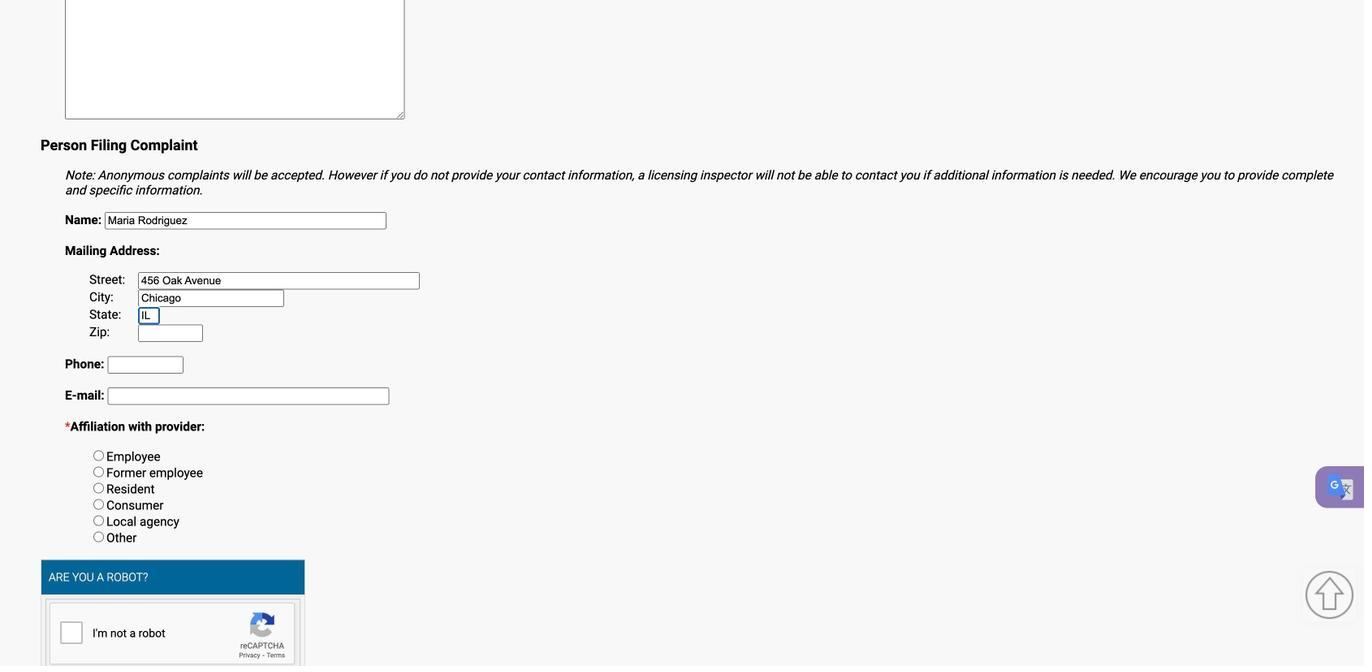 Task type: locate. For each thing, give the bounding box(es) containing it.
None text field
[[65, 0, 405, 120], [105, 212, 386, 229], [138, 290, 284, 307], [138, 325, 203, 342], [108, 387, 389, 405], [65, 0, 405, 120], [105, 212, 386, 229], [138, 290, 284, 307], [138, 325, 203, 342], [108, 387, 389, 405]]

None field
[[107, 356, 183, 374]]

None radio
[[93, 467, 104, 477], [93, 483, 104, 493], [93, 532, 104, 542], [93, 467, 104, 477], [93, 483, 104, 493], [93, 532, 104, 542]]

None radio
[[93, 450, 104, 461], [93, 499, 104, 510], [93, 515, 104, 526], [93, 450, 104, 461], [93, 499, 104, 510], [93, 515, 104, 526]]

None text field
[[138, 272, 420, 290], [138, 307, 160, 325], [138, 272, 420, 290], [138, 307, 160, 325]]



Task type: describe. For each thing, give the bounding box(es) containing it.
google translate logo image
[[1328, 474, 1353, 500]]



